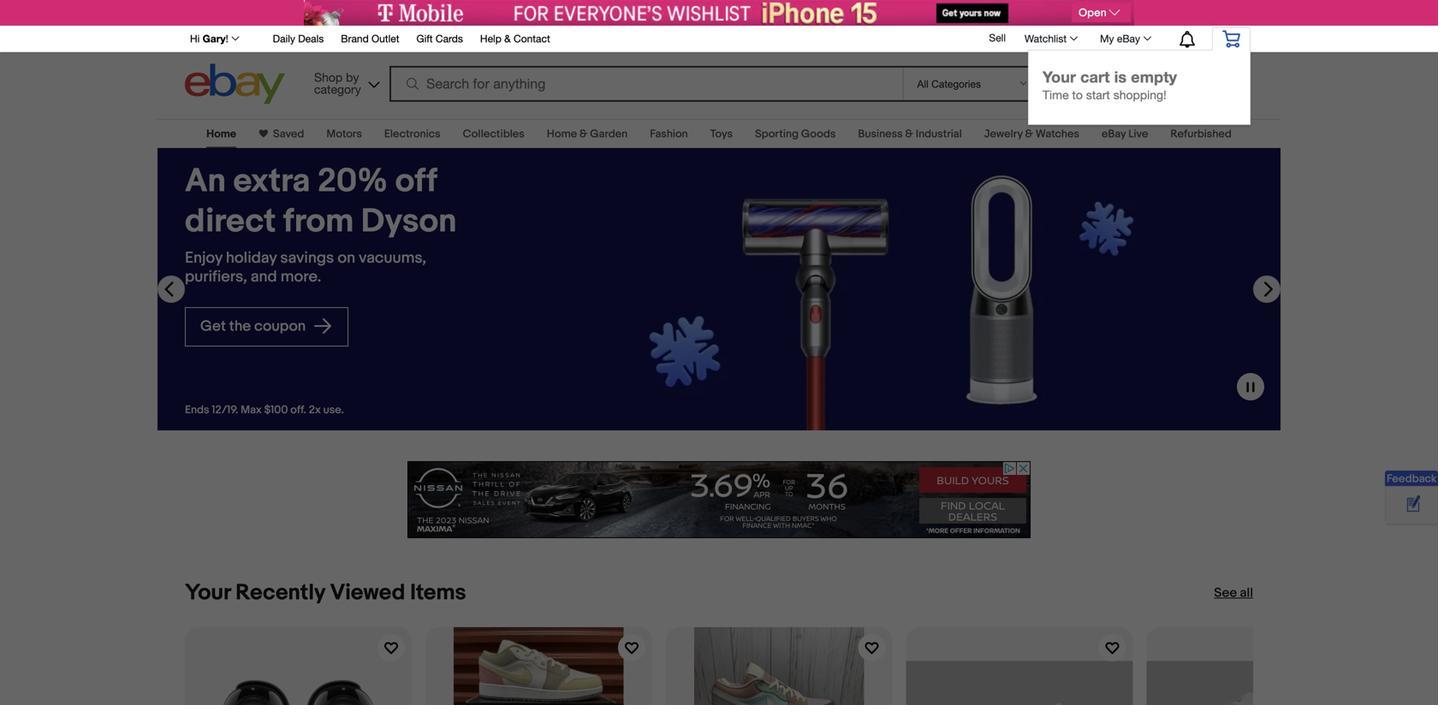 Task type: describe. For each thing, give the bounding box(es) containing it.
toys
[[710, 128, 733, 141]]

coupon
[[254, 317, 306, 335]]

your for your cart is empty time to start shopping!
[[1043, 67, 1076, 86]]

0 vertical spatial advertisement region
[[304, 0, 1134, 26]]

brand outlet
[[341, 33, 399, 45]]

time
[[1043, 88, 1069, 102]]

home for home & garden
[[547, 128, 577, 141]]

open
[[1079, 6, 1107, 19]]

toys link
[[710, 128, 733, 141]]

vacuums,
[[359, 249, 426, 268]]

12/19.
[[212, 404, 238, 417]]

home & garden link
[[547, 128, 628, 141]]

your cart is empty banner
[[0, 25, 1438, 705]]

your cart is empty time to start shopping!
[[1043, 67, 1177, 102]]

direct
[[185, 202, 276, 242]]

open button
[[1072, 3, 1131, 22]]

max
[[241, 404, 262, 417]]

goods
[[801, 128, 836, 141]]

see all
[[1214, 586, 1253, 601]]

from
[[283, 202, 354, 242]]

sell
[[989, 32, 1006, 44]]

recently
[[236, 580, 325, 607]]

cards
[[436, 33, 463, 45]]

motors
[[327, 128, 362, 141]]

an
[[185, 162, 226, 202]]

get
[[200, 317, 226, 335]]

business & industrial link
[[858, 128, 962, 141]]

your recently viewed items link
[[185, 580, 466, 607]]

saved link
[[268, 128, 304, 141]]

your for your recently viewed items
[[185, 580, 231, 607]]

all
[[1240, 586, 1253, 601]]

!
[[226, 33, 228, 45]]

industrial
[[916, 128, 962, 141]]

20%
[[318, 162, 388, 202]]

outlet
[[372, 33, 399, 45]]

gift
[[416, 33, 433, 45]]

daily deals link
[[273, 30, 324, 49]]

ends 12/19. max $100 off. 2x use.
[[185, 404, 344, 417]]

an extra 20% off direct from dyson enjoy holiday savings on vacuums, purifiers, and more.
[[185, 162, 457, 287]]

my
[[1100, 33, 1114, 45]]

watchlist link
[[1015, 28, 1086, 49]]

an extra 20% off direct from dyson link
[[185, 162, 469, 242]]

refurbished
[[1171, 128, 1232, 141]]

is
[[1114, 67, 1127, 86]]

sporting
[[755, 128, 799, 141]]

gary
[[203, 33, 226, 45]]

items
[[410, 580, 466, 607]]

garden
[[590, 128, 628, 141]]

collectibles
[[463, 128, 525, 141]]

get the coupon
[[200, 317, 309, 335]]

& for help
[[504, 33, 511, 45]]

ends
[[185, 404, 209, 417]]

enjoy
[[185, 249, 222, 268]]

ebay live
[[1102, 128, 1148, 141]]

gift cards
[[416, 33, 463, 45]]

electronics
[[384, 128, 441, 141]]

watches
[[1036, 128, 1080, 141]]

$100
[[264, 404, 288, 417]]

ebay live link
[[1102, 128, 1148, 141]]

none submit inside your cart is empty banner
[[1046, 66, 1190, 102]]

empty
[[1131, 67, 1177, 86]]

account navigation
[[0, 25, 1438, 705]]

home for home
[[206, 128, 236, 141]]

feedback
[[1387, 473, 1437, 486]]

start
[[1086, 88, 1110, 102]]

sporting goods
[[755, 128, 836, 141]]

help & contact link
[[480, 30, 550, 49]]

home & garden
[[547, 128, 628, 141]]

dyson
[[361, 202, 457, 242]]



Task type: locate. For each thing, give the bounding box(es) containing it.
help
[[480, 33, 502, 45]]

motors link
[[327, 128, 362, 141]]

brand
[[341, 33, 369, 45]]

jewelry & watches
[[984, 128, 1080, 141]]

2 home from the left
[[547, 128, 577, 141]]

live
[[1129, 128, 1148, 141]]

ebay left live at top
[[1102, 128, 1126, 141]]

your left 'recently'
[[185, 580, 231, 607]]

2x
[[309, 404, 321, 417]]

your inside your cart is empty time to start shopping!
[[1043, 67, 1076, 86]]

sell link
[[981, 32, 1014, 44]]

business & industrial
[[858, 128, 962, 141]]

home left garden
[[547, 128, 577, 141]]

fashion
[[650, 128, 688, 141]]

help & contact
[[480, 33, 550, 45]]

daily deals
[[273, 33, 324, 45]]

None submit
[[1046, 66, 1190, 102]]

cart
[[1081, 67, 1110, 86]]

& for business
[[905, 128, 913, 141]]

my ebay link
[[1091, 28, 1159, 49]]

more.
[[281, 268, 321, 287]]

hi
[[190, 33, 200, 45]]

brand outlet link
[[341, 30, 399, 49]]

1 vertical spatial your
[[185, 580, 231, 607]]

home
[[206, 128, 236, 141], [547, 128, 577, 141]]

& for jewelry
[[1025, 128, 1033, 141]]

1 horizontal spatial your
[[1043, 67, 1076, 86]]

to
[[1072, 88, 1083, 102]]

0 horizontal spatial your
[[185, 580, 231, 607]]

0 vertical spatial your
[[1043, 67, 1076, 86]]

contact
[[514, 33, 550, 45]]

deals
[[298, 33, 324, 45]]

1 horizontal spatial home
[[547, 128, 577, 141]]

0 vertical spatial ebay
[[1117, 33, 1140, 45]]

use.
[[323, 404, 344, 417]]

& left garden
[[580, 128, 588, 141]]

savings
[[280, 249, 334, 268]]

& inside account navigation
[[504, 33, 511, 45]]

fashion link
[[650, 128, 688, 141]]

off.
[[290, 404, 306, 417]]

gift cards link
[[416, 30, 463, 49]]

business
[[858, 128, 903, 141]]

see
[[1214, 586, 1237, 601]]

home up "an"
[[206, 128, 236, 141]]

your
[[1043, 67, 1076, 86], [185, 580, 231, 607]]

saved
[[273, 128, 304, 141]]

& for home
[[580, 128, 588, 141]]

& right jewelry
[[1025, 128, 1033, 141]]

ebay right my
[[1117, 33, 1140, 45]]

your shopping cart image
[[1222, 30, 1241, 47]]

see all link
[[1214, 585, 1253, 602]]

hi gary !
[[190, 33, 228, 45]]

ebay inside account navigation
[[1117, 33, 1140, 45]]

& right help
[[504, 33, 511, 45]]

your recently viewed items
[[185, 580, 466, 607]]

shopping!
[[1114, 88, 1167, 102]]

extra
[[233, 162, 310, 202]]

electronics link
[[384, 128, 441, 141]]

& right business
[[905, 128, 913, 141]]

1 vertical spatial advertisement region
[[408, 461, 1031, 538]]

jewelry
[[984, 128, 1023, 141]]

purifiers,
[[185, 268, 247, 287]]

watchlist
[[1025, 33, 1067, 45]]

sporting goods link
[[755, 128, 836, 141]]

1 vertical spatial ebay
[[1102, 128, 1126, 141]]

get the coupon link
[[185, 307, 348, 347]]

your up time
[[1043, 67, 1076, 86]]

and
[[251, 268, 277, 287]]

collectibles link
[[463, 128, 525, 141]]

1 home from the left
[[206, 128, 236, 141]]

viewed
[[330, 580, 405, 607]]

refurbished link
[[1171, 128, 1232, 141]]

advertisement region
[[304, 0, 1134, 26], [408, 461, 1031, 538]]

the
[[229, 317, 251, 335]]

daily
[[273, 33, 295, 45]]

holiday
[[226, 249, 277, 268]]

jewelry & watches link
[[984, 128, 1080, 141]]

off
[[395, 162, 437, 202]]

0 horizontal spatial home
[[206, 128, 236, 141]]

my ebay
[[1100, 33, 1140, 45]]

ebay
[[1117, 33, 1140, 45], [1102, 128, 1126, 141]]

&
[[504, 33, 511, 45], [580, 128, 588, 141], [905, 128, 913, 141], [1025, 128, 1033, 141]]



Task type: vqa. For each thing, say whether or not it's contained in the screenshot.
Returns
no



